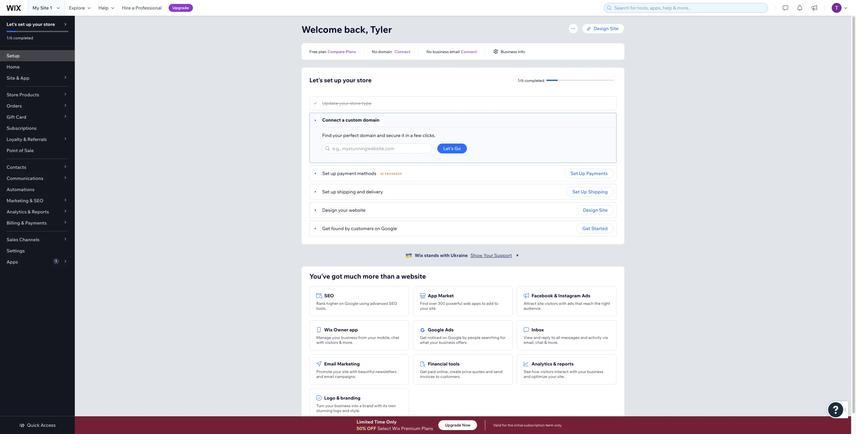 Task type: describe. For each thing, give the bounding box(es) containing it.
audience.
[[524, 306, 542, 311]]

& for site & app
[[16, 75, 19, 81]]

& for facebook & instagram ads
[[555, 293, 558, 299]]

with right stands
[[440, 253, 450, 259]]

facebook & instagram ads
[[532, 293, 591, 299]]

tools.
[[317, 306, 327, 311]]

rank
[[317, 301, 326, 306]]

store products button
[[0, 89, 75, 100]]

site. for market
[[429, 306, 437, 311]]

channels
[[19, 237, 40, 243]]

1 vertical spatial 1/6 completed
[[518, 78, 545, 83]]

0 horizontal spatial website
[[349, 208, 366, 213]]

setup
[[7, 53, 20, 59]]

1 vertical spatial let's
[[310, 77, 323, 84]]

site inside dropdown button
[[7, 75, 15, 81]]

my
[[33, 5, 39, 11]]

& inside manage your business from your mobile, chat with visitors & more.
[[339, 341, 342, 345]]

and inside turn your business into a brand with its own stunning logo and style.
[[343, 409, 350, 414]]

business inside see how visitors interact with your business and optimize your site.
[[588, 370, 604, 375]]

hire
[[122, 5, 131, 11]]

campaigns.
[[335, 375, 356, 380]]

design site inside button
[[583, 208, 608, 213]]

stunning
[[317, 409, 333, 414]]

see how visitors interact with your business and optimize your site.
[[524, 370, 604, 380]]

visitors inside manage your business from your mobile, chat with visitors & more.
[[325, 341, 338, 345]]

over
[[429, 301, 437, 306]]

with inside the promote your site with beautiful newsletters and email campaigns.
[[350, 370, 358, 375]]

& inside 'view and reply to all messages and activity via email, chat & more.'
[[545, 341, 547, 345]]

brand
[[363, 404, 374, 409]]

site inside button
[[600, 208, 608, 213]]

0 horizontal spatial ads
[[445, 327, 454, 333]]

a right in
[[411, 133, 413, 139]]

your down analytics & reports
[[549, 375, 557, 380]]

payments for billing & payments
[[25, 220, 47, 226]]

marketing & seo
[[7, 198, 43, 204]]

subscriptions
[[7, 125, 37, 131]]

seo inside rank higher on google using advanced seo tools.
[[389, 301, 397, 306]]

a left 'custom'
[[342, 117, 345, 123]]

to inside get paid online, create price quotes and send invoices to customers.
[[436, 375, 440, 380]]

upgrade button
[[169, 4, 193, 12]]

let's go button
[[438, 144, 467, 154]]

invoices
[[420, 375, 435, 380]]

customers.
[[441, 375, 461, 380]]

Search for tools, apps, help & more... field
[[613, 3, 766, 12]]

1 horizontal spatial 1/6
[[518, 78, 524, 83]]

offers.
[[456, 341, 468, 345]]

communications
[[7, 176, 43, 182]]

1 horizontal spatial let's set up your store
[[310, 77, 372, 84]]

up left shipping
[[331, 189, 336, 195]]

your right the update
[[339, 100, 349, 106]]

0 horizontal spatial 1
[[50, 5, 52, 11]]

marketing & seo button
[[0, 195, 75, 207]]

info
[[518, 49, 525, 54]]

find your perfect domain and secure it in a few clicks.
[[322, 133, 436, 139]]

off
[[367, 426, 376, 432]]

1 horizontal spatial completed
[[525, 78, 545, 83]]

only.
[[555, 424, 563, 428]]

free plan compare plans
[[310, 49, 356, 54]]

few
[[414, 133, 422, 139]]

analytics & reports
[[7, 209, 49, 215]]

1 horizontal spatial marketing
[[337, 362, 360, 367]]

let's inside sidebar element
[[7, 21, 17, 27]]

set for set up payments
[[571, 171, 578, 177]]

go
[[455, 146, 461, 152]]

view and reply to all messages and activity via email, chat & more.
[[524, 336, 608, 345]]

mobile,
[[377, 336, 391, 341]]

send
[[494, 370, 503, 375]]

set inside sidebar element
[[18, 21, 25, 27]]

secure
[[386, 133, 401, 139]]

quotes
[[473, 370, 485, 375]]

quick
[[27, 423, 40, 429]]

app inside dropdown button
[[20, 75, 29, 81]]

you've
[[310, 273, 330, 281]]

hire a professional
[[122, 5, 162, 11]]

by inside get noticed on google by people searching for what your business offers.
[[463, 336, 467, 341]]

email,
[[524, 341, 535, 345]]

and left activity
[[581, 336, 588, 341]]

that
[[575, 301, 583, 306]]

1 vertical spatial the
[[508, 424, 514, 428]]

get for get noticed on google by people searching for what your business offers.
[[420, 336, 427, 341]]

1 horizontal spatial app
[[428, 293, 438, 299]]

how
[[532, 370, 540, 375]]

turn
[[317, 404, 325, 409]]

add
[[487, 301, 494, 306]]

set up shipping
[[573, 189, 608, 195]]

0 vertical spatial domain
[[378, 49, 392, 54]]

business inside get noticed on google by people searching for what your business offers.
[[439, 341, 455, 345]]

300
[[438, 301, 446, 306]]

create
[[450, 370, 462, 375]]

to inside 'view and reply to all messages and activity via email, chat & more.'
[[552, 336, 556, 341]]

premium
[[401, 426, 421, 432]]

1 horizontal spatial ads
[[582, 293, 591, 299]]

and down inbox on the right bottom
[[534, 336, 541, 341]]

delivery
[[366, 189, 383, 195]]

let's inside button
[[444, 146, 454, 152]]

sales channels
[[7, 237, 40, 243]]

1/6 inside sidebar element
[[7, 35, 13, 40]]

promote
[[317, 370, 332, 375]]

let's set up your store inside sidebar element
[[7, 21, 55, 27]]

owner
[[334, 327, 349, 333]]

2 horizontal spatial connect
[[461, 49, 477, 54]]

store
[[7, 92, 18, 98]]

your inside get noticed on google by people searching for what your business offers.
[[430, 341, 438, 345]]

reach
[[584, 301, 594, 306]]

0 vertical spatial email
[[450, 49, 460, 54]]

branding
[[341, 396, 361, 402]]

get started
[[583, 226, 608, 232]]

a right hire
[[132, 5, 134, 11]]

the inside attract site visitors with ads that reach the right audience.
[[595, 301, 601, 306]]

1 vertical spatial store
[[357, 77, 372, 84]]

1 horizontal spatial website
[[402, 273, 426, 281]]

your inside find over 300 powerful web apps to add to your site.
[[420, 306, 429, 311]]

0 vertical spatial design site
[[594, 26, 619, 32]]

contacts button
[[0, 162, 75, 173]]

activity
[[589, 336, 602, 341]]

& for loyalty & referrals
[[23, 137, 26, 143]]

google up noticed
[[428, 327, 444, 333]]

shipping
[[337, 189, 356, 195]]

& for logo & branding
[[337, 396, 340, 402]]

your inside turn your business into a brand with its own stunning logo and style.
[[326, 404, 334, 409]]

chat inside 'view and reply to all messages and activity via email, chat & more.'
[[536, 341, 544, 345]]

marketing inside popup button
[[7, 198, 29, 204]]

clicks.
[[423, 133, 436, 139]]

update your store type
[[322, 100, 372, 106]]

with inside manage your business from your mobile, chat with visitors & more.
[[317, 341, 324, 345]]

google inside get noticed on google by people searching for what your business offers.
[[448, 336, 462, 341]]

design site link
[[582, 24, 625, 33]]

visitors for facebook
[[545, 301, 558, 306]]

google right customers
[[382, 226, 397, 232]]

help
[[98, 5, 109, 11]]

& for analytics & reports
[[554, 362, 557, 367]]

set up shipping button
[[567, 187, 614, 197]]

limited
[[357, 420, 374, 426]]

found
[[331, 226, 344, 232]]

term
[[546, 424, 554, 428]]

wix stands with ukraine show your support
[[415, 253, 512, 259]]

home link
[[0, 61, 75, 73]]

with inside attract site visitors with ads that reach the right audience.
[[559, 301, 567, 306]]

seo inside popup button
[[34, 198, 43, 204]]

contacts
[[7, 165, 26, 170]]

manage your business from your mobile, chat with visitors & more.
[[317, 336, 400, 345]]

sales channels button
[[0, 234, 75, 246]]

app
[[350, 327, 358, 333]]

interact
[[555, 370, 569, 375]]

ukraine
[[451, 253, 468, 259]]

logo
[[334, 409, 342, 414]]

gift
[[7, 114, 15, 120]]

set up payments button
[[565, 169, 614, 179]]

help button
[[95, 0, 118, 16]]

ads
[[568, 301, 575, 306]]

find for find your perfect domain and secure it in a few clicks.
[[322, 133, 332, 139]]

email marketing
[[324, 362, 360, 367]]

show your support button
[[471, 253, 512, 259]]

your inside the promote your site with beautiful newsletters and email campaigns.
[[333, 370, 341, 375]]

custom
[[346, 117, 362, 123]]

your right 'from'
[[368, 336, 376, 341]]

sale
[[24, 148, 34, 154]]

0 horizontal spatial connect
[[322, 117, 341, 123]]

progress
[[385, 172, 402, 176]]

domain for custom
[[363, 117, 380, 123]]

your up update your store type
[[343, 77, 356, 84]]

2 vertical spatial store
[[350, 100, 361, 106]]



Task type: locate. For each thing, give the bounding box(es) containing it.
up left shipping on the right top
[[581, 189, 587, 195]]

1 horizontal spatial connect
[[395, 49, 411, 54]]

1 vertical spatial upgrade
[[445, 423, 462, 428]]

analytics up billing
[[7, 209, 27, 215]]

0 vertical spatial plans
[[346, 49, 356, 54]]

0 vertical spatial find
[[322, 133, 332, 139]]

0 vertical spatial app
[[20, 75, 29, 81]]

paid
[[428, 370, 436, 375]]

more. left messages
[[548, 341, 559, 345]]

0 horizontal spatial plans
[[346, 49, 356, 54]]

1 vertical spatial set
[[324, 77, 333, 84]]

0 horizontal spatial connect link
[[395, 49, 411, 55]]

google ads
[[428, 327, 454, 333]]

plans inside limited time only 50% off select wix premium plans
[[422, 426, 433, 432]]

e.g., mystunningwebsite.com field
[[331, 144, 430, 153]]

visitors down analytics & reports
[[541, 370, 554, 375]]

& left all
[[545, 341, 547, 345]]

2 vertical spatial let's
[[444, 146, 454, 152]]

2 vertical spatial visitors
[[541, 370, 554, 375]]

1 down settings link
[[55, 259, 57, 264]]

site
[[538, 301, 544, 306], [342, 370, 349, 375]]

2 no from the left
[[427, 49, 432, 54]]

set for set up shipping
[[573, 189, 580, 195]]

what
[[420, 341, 429, 345]]

seo up "higher"
[[324, 293, 334, 299]]

business inside turn your business into a brand with its own stunning logo and style.
[[335, 404, 351, 409]]

analytics for analytics & reports
[[7, 209, 27, 215]]

1/6 completed
[[7, 35, 33, 40], [518, 78, 545, 83]]

1/6 down info on the top
[[518, 78, 524, 83]]

no domain connect
[[372, 49, 411, 54]]

site & app
[[7, 75, 29, 81]]

your inside sidebar element
[[33, 21, 42, 27]]

visitors for analytics
[[541, 370, 554, 375]]

completed inside sidebar element
[[13, 35, 33, 40]]

welcome back, tyler
[[302, 24, 392, 35]]

1 horizontal spatial site.
[[558, 375, 565, 380]]

& inside loyalty & referrals dropdown button
[[23, 137, 26, 143]]

site inside the promote your site with beautiful newsletters and email campaigns.
[[342, 370, 349, 375]]

0 horizontal spatial analytics
[[7, 209, 27, 215]]

visitors down owner
[[325, 341, 338, 345]]

sidebar element
[[0, 16, 75, 435]]

0 vertical spatial site.
[[429, 306, 437, 311]]

0 vertical spatial payments
[[587, 171, 608, 177]]

app down home link
[[20, 75, 29, 81]]

2 connect link from the left
[[461, 49, 477, 55]]

billing
[[7, 220, 20, 226]]

0 vertical spatial completed
[[13, 35, 33, 40]]

connect link for no business email connect
[[461, 49, 477, 55]]

your down my
[[33, 21, 42, 27]]

0 horizontal spatial the
[[508, 424, 514, 428]]

1 horizontal spatial the
[[595, 301, 601, 306]]

and left how at the bottom right of the page
[[524, 375, 531, 380]]

store down my site 1
[[43, 21, 55, 27]]

analytics inside dropdown button
[[7, 209, 27, 215]]

for right searching
[[501, 336, 506, 341]]

payments inside button
[[587, 171, 608, 177]]

wix for wix owner app
[[324, 327, 333, 333]]

1 vertical spatial 1
[[55, 259, 57, 264]]

quick access
[[27, 423, 56, 429]]

get started button
[[577, 224, 614, 234]]

of
[[19, 148, 23, 154]]

optimize
[[532, 375, 548, 380]]

find left perfect
[[322, 133, 332, 139]]

select
[[378, 426, 391, 432]]

on right customers
[[375, 226, 380, 232]]

chat inside manage your business from your mobile, chat with visitors & more.
[[392, 336, 400, 341]]

domain down tyler
[[378, 49, 392, 54]]

your down shipping
[[338, 208, 348, 213]]

marketing down automations
[[7, 198, 29, 204]]

no for no business email
[[427, 49, 432, 54]]

style.
[[350, 409, 360, 414]]

google inside rank higher on google using advanced seo tools.
[[345, 301, 359, 306]]

and left delivery
[[357, 189, 365, 195]]

0 horizontal spatial more.
[[343, 341, 353, 345]]

0 horizontal spatial 1/6 completed
[[7, 35, 33, 40]]

no for no domain
[[372, 49, 378, 54]]

1 horizontal spatial chat
[[536, 341, 544, 345]]

store inside sidebar element
[[43, 21, 55, 27]]

upgrade now button
[[439, 421, 477, 431]]

get left found
[[322, 226, 330, 232]]

google left using
[[345, 301, 359, 306]]

all
[[557, 336, 561, 341]]

payments inside dropdown button
[[25, 220, 47, 226]]

1 vertical spatial site
[[342, 370, 349, 375]]

payments up shipping on the right top
[[587, 171, 608, 177]]

seo down automations link
[[34, 198, 43, 204]]

site. for &
[[558, 375, 565, 380]]

set for set up shipping and delivery
[[322, 189, 330, 195]]

visitors inside see how visitors interact with your business and optimize your site.
[[541, 370, 554, 375]]

your
[[484, 253, 494, 259]]

let's up setup
[[7, 21, 17, 27]]

get inside get noticed on google by people searching for what your business offers.
[[420, 336, 427, 341]]

with left beautiful
[[350, 370, 358, 375]]

the
[[595, 301, 601, 306], [508, 424, 514, 428]]

1 vertical spatial for
[[503, 424, 507, 428]]

store products
[[7, 92, 39, 98]]

up inside sidebar element
[[26, 21, 31, 27]]

get for get started
[[583, 226, 591, 232]]

by right found
[[345, 226, 350, 232]]

up
[[579, 171, 586, 177], [581, 189, 587, 195]]

initial
[[515, 424, 524, 428]]

1 vertical spatial find
[[420, 301, 428, 306]]

get for get paid online, create price quotes and send invoices to customers.
[[420, 370, 427, 375]]

2 horizontal spatial wix
[[415, 253, 423, 259]]

& for billing & payments
[[21, 220, 24, 226]]

1 inside sidebar element
[[55, 259, 57, 264]]

1 horizontal spatial connect link
[[461, 49, 477, 55]]

1 horizontal spatial wix
[[392, 426, 400, 432]]

2 horizontal spatial let's
[[444, 146, 454, 152]]

1 vertical spatial email
[[324, 375, 334, 380]]

1 vertical spatial website
[[402, 273, 426, 281]]

a right the into
[[360, 404, 362, 409]]

find for find over 300 powerful web apps to add to your site.
[[420, 301, 428, 306]]

find
[[322, 133, 332, 139], [420, 301, 428, 306]]

set up shipping and delivery
[[322, 189, 383, 195]]

1/6 completed up setup
[[7, 35, 33, 40]]

people
[[468, 336, 481, 341]]

automations link
[[0, 184, 75, 195]]

store left type
[[350, 100, 361, 106]]

0 vertical spatial marketing
[[7, 198, 29, 204]]

site. left 300
[[429, 306, 437, 311]]

upgrade now
[[445, 423, 471, 428]]

completed
[[13, 35, 33, 40], [525, 78, 545, 83]]

1 more. from the left
[[343, 341, 353, 345]]

1 vertical spatial wix
[[324, 327, 333, 333]]

more. inside manage your business from your mobile, chat with visitors & more.
[[343, 341, 353, 345]]

get for get found by customers on google
[[322, 226, 330, 232]]

plans right premium in the left of the page
[[422, 426, 433, 432]]

1 horizontal spatial plans
[[422, 426, 433, 432]]

& up interact
[[554, 362, 557, 367]]

store up type
[[357, 77, 372, 84]]

up for shipping
[[581, 189, 587, 195]]

support
[[495, 253, 512, 259]]

on down google ads
[[443, 336, 447, 341]]

0 horizontal spatial on
[[339, 301, 344, 306]]

1 horizontal spatial set
[[324, 77, 333, 84]]

site. inside find over 300 powerful web apps to add to your site.
[[429, 306, 437, 311]]

1 vertical spatial ads
[[445, 327, 454, 333]]

0 vertical spatial up
[[579, 171, 586, 177]]

newsletters
[[376, 370, 397, 375]]

for inside get noticed on google by people searching for what your business offers.
[[501, 336, 506, 341]]

up up the update
[[334, 77, 342, 84]]

& inside "site & app" dropdown button
[[16, 75, 19, 81]]

plan
[[319, 49, 327, 54]]

wix owner app
[[324, 327, 358, 333]]

0 horizontal spatial set
[[18, 21, 25, 27]]

on inside rank higher on google using advanced seo tools.
[[339, 301, 344, 306]]

point of sale link
[[0, 145, 75, 156]]

with inside see how visitors interact with your business and optimize your site.
[[570, 370, 578, 375]]

into
[[352, 404, 359, 409]]

site.
[[429, 306, 437, 311], [558, 375, 565, 380]]

1 vertical spatial let's set up your store
[[310, 77, 372, 84]]

more. inside 'view and reply to all messages and activity via email, chat & more.'
[[548, 341, 559, 345]]

market
[[439, 293, 454, 299]]

1 vertical spatial 1/6
[[518, 78, 524, 83]]

2 more. from the left
[[548, 341, 559, 345]]

let's up the update
[[310, 77, 323, 84]]

domain right perfect
[[360, 133, 376, 139]]

0 horizontal spatial chat
[[392, 336, 400, 341]]

& for marketing & seo
[[30, 198, 33, 204]]

more. down app on the left bottom
[[343, 341, 353, 345]]

1 horizontal spatial 1
[[55, 259, 57, 264]]

0 vertical spatial analytics
[[7, 209, 27, 215]]

inbox
[[532, 327, 544, 333]]

instagram
[[559, 293, 581, 299]]

no business email connect
[[427, 49, 477, 54]]

your left perfect
[[333, 133, 342, 139]]

and inside see how visitors interact with your business and optimize your site.
[[524, 375, 531, 380]]

website right than
[[402, 273, 426, 281]]

business
[[501, 49, 518, 54]]

design inside design site button
[[583, 208, 598, 213]]

referrals
[[27, 137, 47, 143]]

marketing up the promote your site with beautiful newsletters and email campaigns.
[[337, 362, 360, 367]]

on for google ads
[[443, 336, 447, 341]]

0 horizontal spatial site
[[342, 370, 349, 375]]

point of sale
[[7, 148, 34, 154]]

& right the facebook on the bottom of page
[[555, 293, 558, 299]]

& inside billing & payments dropdown button
[[21, 220, 24, 226]]

& down owner
[[339, 341, 342, 345]]

set up setup
[[18, 21, 25, 27]]

1 horizontal spatial by
[[463, 336, 467, 341]]

email
[[324, 362, 336, 367]]

and left "send"
[[486, 370, 493, 375]]

& inside marketing & seo popup button
[[30, 198, 33, 204]]

google down google ads
[[448, 336, 462, 341]]

1 vertical spatial up
[[581, 189, 587, 195]]

and left campaigns.
[[317, 375, 323, 380]]

set up 'set up shipping' button
[[571, 171, 578, 177]]

and inside get paid online, create price quotes and send invoices to customers.
[[486, 370, 493, 375]]

loyalty & referrals button
[[0, 134, 75, 145]]

completed up setup
[[13, 35, 33, 40]]

& right billing
[[21, 220, 24, 226]]

payments for set up payments
[[587, 171, 608, 177]]

reply
[[542, 336, 551, 341]]

online,
[[437, 370, 449, 375]]

1 horizontal spatial find
[[420, 301, 428, 306]]

the left "right"
[[595, 301, 601, 306]]

to left add
[[482, 301, 486, 306]]

your down owner
[[332, 336, 341, 341]]

apps
[[7, 259, 18, 265]]

0 vertical spatial 1/6
[[7, 35, 13, 40]]

0 horizontal spatial site.
[[429, 306, 437, 311]]

wix inside limited time only 50% off select wix premium plans
[[392, 426, 400, 432]]

powerful
[[446, 301, 463, 306]]

1 vertical spatial design site
[[583, 208, 608, 213]]

email inside the promote your site with beautiful newsletters and email campaigns.
[[324, 375, 334, 380]]

& up analytics & reports at the top left of page
[[30, 198, 33, 204]]

wix for wix stands with ukraine show your support
[[415, 253, 423, 259]]

site. down reports
[[558, 375, 565, 380]]

& down home
[[16, 75, 19, 81]]

0 horizontal spatial let's set up your store
[[7, 21, 55, 27]]

stands
[[424, 253, 439, 259]]

than
[[381, 273, 395, 281]]

plans right compare at the top left
[[346, 49, 356, 54]]

on right "higher"
[[339, 301, 344, 306]]

gift card
[[7, 114, 26, 120]]

business inside manage your business from your mobile, chat with visitors & more.
[[341, 336, 358, 341]]

2 vertical spatial on
[[443, 336, 447, 341]]

and inside the promote your site with beautiful newsletters and email campaigns.
[[317, 375, 323, 380]]

get paid online, create price quotes and send invoices to customers.
[[420, 370, 503, 380]]

only
[[386, 420, 397, 426]]

0 vertical spatial visitors
[[545, 301, 558, 306]]

0 vertical spatial by
[[345, 226, 350, 232]]

1 horizontal spatial analytics
[[532, 362, 553, 367]]

shipping
[[589, 189, 608, 195]]

upgrade left now
[[445, 423, 462, 428]]

website
[[349, 208, 366, 213], [402, 273, 426, 281]]

wix down only
[[392, 426, 400, 432]]

1 vertical spatial visitors
[[325, 341, 338, 345]]

by left people
[[463, 336, 467, 341]]

tyler
[[370, 24, 392, 35]]

app up over at the bottom right
[[428, 293, 438, 299]]

0 horizontal spatial email
[[324, 375, 334, 380]]

0 vertical spatial 1
[[50, 5, 52, 11]]

up left payment
[[331, 171, 336, 177]]

design inside design site link
[[594, 26, 609, 32]]

see
[[524, 370, 531, 375]]

0 horizontal spatial 1/6
[[7, 35, 13, 40]]

upgrade for upgrade
[[173, 5, 189, 10]]

methods
[[358, 171, 377, 177]]

reports
[[32, 209, 49, 215]]

1 horizontal spatial email
[[450, 49, 460, 54]]

set left shipping on the right top
[[573, 189, 580, 195]]

got
[[332, 273, 343, 281]]

set left shipping
[[322, 189, 330, 195]]

domain for perfect
[[360, 133, 376, 139]]

wix left stands
[[415, 253, 423, 259]]

chat right mobile,
[[392, 336, 400, 341]]

0 horizontal spatial payments
[[25, 220, 47, 226]]

limited time only 50% off select wix premium plans
[[357, 420, 433, 432]]

get inside get paid online, create price quotes and send invoices to customers.
[[420, 370, 427, 375]]

set for set up payment methods
[[322, 171, 330, 177]]

1 right my
[[50, 5, 52, 11]]

chat right email, in the right bottom of the page
[[536, 341, 544, 345]]

advanced
[[370, 301, 388, 306]]

right
[[602, 301, 611, 306]]

& inside analytics & reports dropdown button
[[28, 209, 31, 215]]

& for analytics & reports
[[28, 209, 31, 215]]

visitors down the facebook on the bottom of page
[[545, 301, 558, 306]]

0 horizontal spatial let's
[[7, 21, 17, 27]]

view
[[524, 336, 533, 341]]

0 horizontal spatial find
[[322, 133, 332, 139]]

home
[[7, 64, 20, 70]]

0 horizontal spatial upgrade
[[173, 5, 189, 10]]

to left all
[[552, 336, 556, 341]]

website up get found by customers on google
[[349, 208, 366, 213]]

find inside find over 300 powerful web apps to add to your site.
[[420, 301, 428, 306]]

noticed
[[428, 336, 442, 341]]

seo right the advanced
[[389, 301, 397, 306]]

on inside get noticed on google by people searching for what your business offers.
[[443, 336, 447, 341]]

1 vertical spatial analytics
[[532, 362, 553, 367]]

web
[[464, 301, 471, 306]]

1 vertical spatial plans
[[422, 426, 433, 432]]

1 horizontal spatial seo
[[324, 293, 334, 299]]

your left over at the bottom right
[[420, 306, 429, 311]]

and right logo
[[343, 409, 350, 414]]

& right loyalty
[[23, 137, 26, 143]]

0 vertical spatial 1/6 completed
[[7, 35, 33, 40]]

site inside attract site visitors with ads that reach the right audience.
[[538, 301, 544, 306]]

1 connect link from the left
[[395, 49, 411, 55]]

1 vertical spatial payments
[[25, 220, 47, 226]]

a right than
[[396, 273, 400, 281]]

your
[[33, 21, 42, 27], [343, 77, 356, 84], [339, 100, 349, 106], [333, 133, 342, 139], [338, 208, 348, 213], [420, 306, 429, 311], [332, 336, 341, 341], [368, 336, 376, 341], [430, 341, 438, 345], [333, 370, 341, 375], [579, 370, 587, 375], [549, 375, 557, 380], [326, 404, 334, 409]]

1 vertical spatial seo
[[324, 293, 334, 299]]

1 horizontal spatial site
[[538, 301, 544, 306]]

let's left go on the top
[[444, 146, 454, 152]]

& left reports
[[28, 209, 31, 215]]

up for payments
[[579, 171, 586, 177]]

0 horizontal spatial seo
[[34, 198, 43, 204]]

for right valid
[[503, 424, 507, 428]]

connect a custom domain
[[322, 117, 380, 123]]

site. inside see how visitors interact with your business and optimize your site.
[[558, 375, 565, 380]]

2 vertical spatial wix
[[392, 426, 400, 432]]

analytics for analytics & reports
[[532, 362, 553, 367]]

you've got much more than a website
[[310, 273, 426, 281]]

my site 1
[[33, 5, 52, 11]]

site down email marketing
[[342, 370, 349, 375]]

upgrade for upgrade now
[[445, 423, 462, 428]]

1 vertical spatial marketing
[[337, 362, 360, 367]]

2 horizontal spatial on
[[443, 336, 447, 341]]

to right add
[[495, 301, 499, 306]]

valid for the initial subscription term only.
[[494, 424, 563, 428]]

app
[[20, 75, 29, 81], [428, 293, 438, 299]]

type
[[362, 100, 372, 106]]

1 horizontal spatial more.
[[548, 341, 559, 345]]

0 horizontal spatial wix
[[324, 327, 333, 333]]

your right interact
[[579, 370, 587, 375]]

0 horizontal spatial app
[[20, 75, 29, 81]]

and left the secure
[[377, 133, 385, 139]]

let's set up your store down my
[[7, 21, 55, 27]]

0 vertical spatial for
[[501, 336, 506, 341]]

0 horizontal spatial by
[[345, 226, 350, 232]]

to right invoices
[[436, 375, 440, 380]]

set
[[322, 171, 330, 177], [571, 171, 578, 177], [322, 189, 330, 195], [573, 189, 580, 195]]

get inside get started button
[[583, 226, 591, 232]]

business
[[433, 49, 449, 54], [341, 336, 358, 341], [439, 341, 455, 345], [588, 370, 604, 375], [335, 404, 351, 409]]

with inside turn your business into a brand with its own stunning logo and style.
[[375, 404, 382, 409]]

1 horizontal spatial 1/6 completed
[[518, 78, 545, 83]]

welcome
[[302, 24, 342, 35]]

0 vertical spatial ads
[[582, 293, 591, 299]]

with left its
[[375, 404, 382, 409]]

payments down analytics & reports dropdown button
[[25, 220, 47, 226]]

loyalty & referrals
[[7, 137, 47, 143]]

time
[[375, 420, 385, 426]]

visitors inside attract site visitors with ads that reach the right audience.
[[545, 301, 558, 306]]

0 vertical spatial on
[[375, 226, 380, 232]]

a inside turn your business into a brand with its own stunning logo and style.
[[360, 404, 362, 409]]

1/6 completed inside sidebar element
[[7, 35, 33, 40]]

1 vertical spatial on
[[339, 301, 344, 306]]

connect link for no domain connect
[[395, 49, 411, 55]]

your down email marketing
[[333, 370, 341, 375]]

0 vertical spatial site
[[538, 301, 544, 306]]

business info
[[501, 49, 525, 54]]

& right logo on the bottom left of the page
[[337, 396, 340, 402]]

set up the update
[[324, 77, 333, 84]]

attract site visitors with ads that reach the right audience.
[[524, 301, 611, 311]]

1 no from the left
[[372, 49, 378, 54]]

on for seo
[[339, 301, 344, 306]]

ads up reach
[[582, 293, 591, 299]]

0 vertical spatial upgrade
[[173, 5, 189, 10]]



Task type: vqa. For each thing, say whether or not it's contained in the screenshot.
Learn
no



